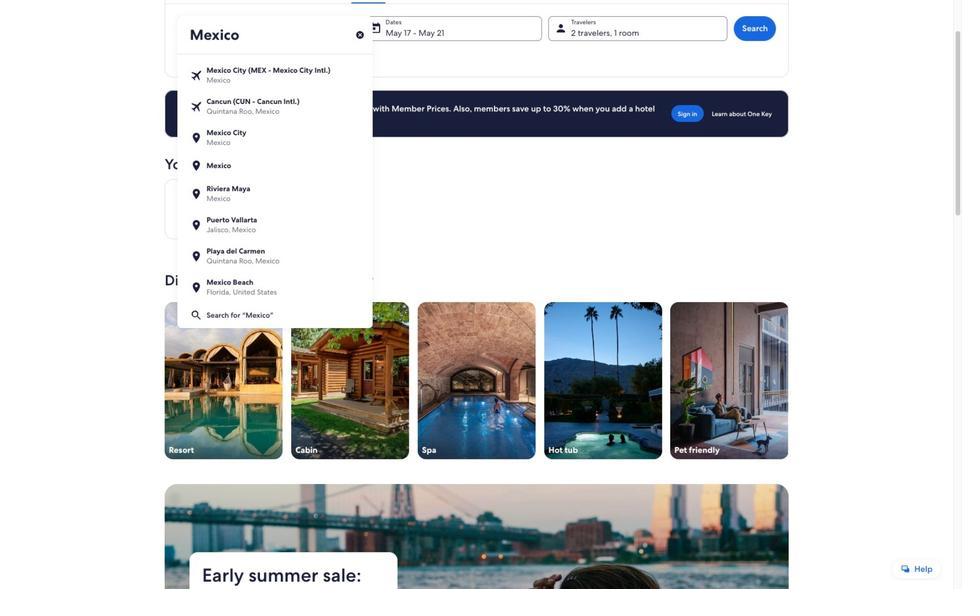 Task type: vqa. For each thing, say whether or not it's contained in the screenshot.
More travel image
no



Task type: locate. For each thing, give the bounding box(es) containing it.
clear search places, hotels, and more image
[[355, 30, 364, 39]]

Going to text field
[[177, 16, 372, 53]]

view next property themes image
[[782, 374, 795, 387]]

tab list
[[165, 0, 789, 4]]



